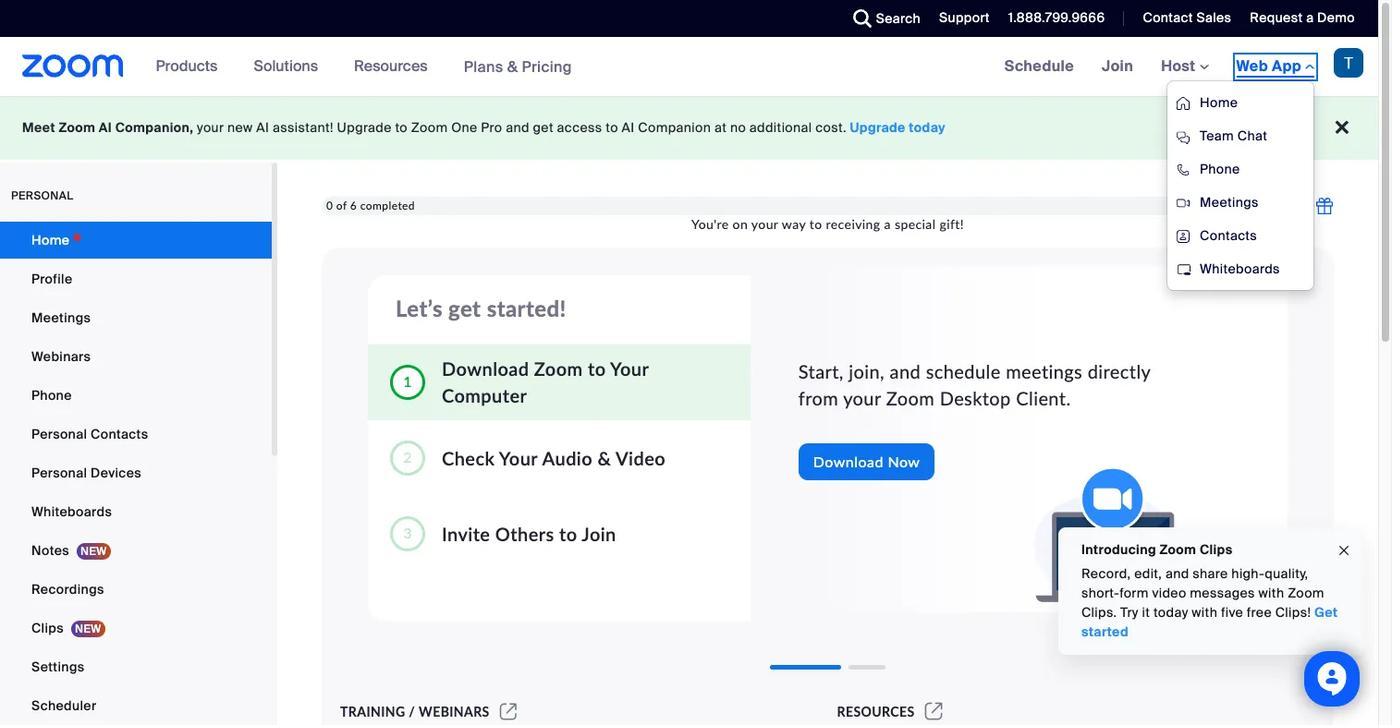 Task type: locate. For each thing, give the bounding box(es) containing it.
personal down personal contacts
[[31, 465, 87, 482]]

1 vertical spatial with
[[1192, 605, 1218, 621]]

and up video
[[1166, 566, 1190, 583]]

0 vertical spatial home
[[1200, 94, 1238, 111]]

and for start, join, and schedule meetings directly from your zoom desktop client.
[[890, 361, 921, 383]]

1 vertical spatial whiteboards
[[31, 504, 112, 521]]

whiteboards inside the 'personal menu' menu
[[31, 504, 112, 521]]

resources button
[[354, 37, 436, 96]]

0 vertical spatial &
[[507, 57, 518, 76]]

personal up the 'personal devices' on the bottom of page
[[31, 426, 87, 443]]

clips
[[1200, 542, 1233, 559], [31, 620, 64, 637]]

0 vertical spatial download
[[442, 358, 529, 380]]

1 horizontal spatial join
[[1102, 56, 1134, 76]]

2 horizontal spatial your
[[843, 387, 881, 409]]

2 upgrade from the left
[[850, 119, 906, 136]]

record, edit, and share high-quality, short-form video messages with zoom clips. try it today with five free clips!
[[1082, 566, 1325, 621]]

1 upgrade from the left
[[337, 119, 392, 136]]

0 vertical spatial phone link
[[1168, 153, 1314, 186]]

1 horizontal spatial phone
[[1200, 161, 1241, 178]]

0 vertical spatial home link
[[1168, 86, 1314, 119]]

1 horizontal spatial contacts
[[1200, 227, 1258, 244]]

0 horizontal spatial home
[[31, 232, 70, 249]]

webinars
[[31, 349, 91, 365]]

1 vertical spatial phone
[[31, 387, 72, 404]]

clips.
[[1082, 605, 1117, 621]]

at
[[715, 119, 727, 136]]

1 horizontal spatial meetings
[[1200, 194, 1259, 211]]

recordings link
[[0, 571, 272, 608]]

clips up the share at right bottom
[[1200, 542, 1233, 559]]

& right plans
[[507, 57, 518, 76]]

0 horizontal spatial phone
[[31, 387, 72, 404]]

completed
[[360, 199, 415, 213]]

your inside "start, join, and schedule meetings directly from your zoom desktop client."
[[843, 387, 881, 409]]

phone inside the 'personal menu' menu
[[31, 387, 72, 404]]

whiteboards inside the meetings navigation
[[1200, 261, 1280, 277]]

products button
[[156, 37, 226, 96]]

close image
[[1337, 541, 1352, 562]]

upgrade today link
[[850, 119, 946, 136]]

1 ai from the left
[[99, 119, 112, 136]]

0 vertical spatial and
[[506, 119, 530, 136]]

your left new
[[197, 119, 224, 136]]

0 horizontal spatial &
[[507, 57, 518, 76]]

0 vertical spatial meetings link
[[1168, 186, 1314, 219]]

meetings link up webinars link
[[0, 300, 272, 337]]

home inside the meetings navigation
[[1200, 94, 1238, 111]]

zoom up clips!
[[1288, 585, 1325, 602]]

1 vertical spatial home
[[31, 232, 70, 249]]

1 vertical spatial &
[[598, 447, 611, 469]]

window new image
[[922, 705, 946, 720]]

your down join,
[[843, 387, 881, 409]]

ai right new
[[256, 119, 269, 136]]

1 vertical spatial your
[[499, 447, 538, 469]]

contacts inside the meetings navigation
[[1200, 227, 1258, 244]]

and inside the record, edit, and share high-quality, short-form video messages with zoom clips. try it today with five free clips!
[[1166, 566, 1190, 583]]

a left demo
[[1307, 9, 1314, 26]]

2 horizontal spatial and
[[1166, 566, 1190, 583]]

clips link
[[0, 610, 272, 647]]

0 horizontal spatial meetings link
[[0, 300, 272, 337]]

get left the access
[[533, 119, 554, 136]]

0 horizontal spatial home link
[[0, 222, 272, 259]]

0 horizontal spatial whiteboards
[[31, 504, 112, 521]]

& left video
[[598, 447, 611, 469]]

zoom inside "start, join, and schedule meetings directly from your zoom desktop client."
[[887, 387, 935, 409]]

0 horizontal spatial ai
[[99, 119, 112, 136]]

1 horizontal spatial clips
[[1200, 542, 1233, 559]]

and inside meet zoom ai companion, footer
[[506, 119, 530, 136]]

1 horizontal spatial today
[[1154, 605, 1189, 621]]

0 horizontal spatial and
[[506, 119, 530, 136]]

download up computer
[[442, 358, 529, 380]]

phone
[[1200, 161, 1241, 178], [31, 387, 72, 404]]

whiteboards down contacts link
[[1200, 261, 1280, 277]]

1 vertical spatial today
[[1154, 605, 1189, 621]]

0 horizontal spatial today
[[909, 119, 946, 136]]

and right join,
[[890, 361, 921, 383]]

zoom down schedule at the right
[[887, 387, 935, 409]]

1 vertical spatial home link
[[0, 222, 272, 259]]

your up video
[[610, 358, 649, 380]]

pricing
[[522, 57, 572, 76]]

home link up team chat
[[1168, 86, 1314, 119]]

phone link down team chat
[[1168, 153, 1314, 186]]

0 vertical spatial personal
[[31, 426, 87, 443]]

0 horizontal spatial join
[[582, 523, 617, 545]]

1 horizontal spatial home link
[[1168, 86, 1314, 119]]

phone link down webinars link
[[0, 377, 272, 414]]

home link up profile link
[[0, 222, 272, 259]]

1 horizontal spatial ai
[[256, 119, 269, 136]]

0 vertical spatial today
[[909, 119, 946, 136]]

0 horizontal spatial upgrade
[[337, 119, 392, 136]]

1 horizontal spatial upgrade
[[850, 119, 906, 136]]

personal
[[11, 189, 73, 203]]

to inside download zoom to your computer
[[588, 358, 606, 380]]

banner
[[0, 37, 1379, 291]]

whiteboards link inside the meetings navigation
[[1168, 252, 1314, 286]]

join
[[1102, 56, 1134, 76], [582, 523, 617, 545]]

download
[[442, 358, 529, 380], [813, 453, 884, 471]]

meetings link down team chat link
[[1168, 186, 1314, 219]]

settings link
[[0, 649, 272, 686]]

1 horizontal spatial whiteboards
[[1200, 261, 1280, 277]]

and right pro
[[506, 119, 530, 136]]

way
[[782, 217, 806, 232]]

webinars link
[[0, 338, 272, 375]]

meetings navigation
[[991, 37, 1379, 291]]

and
[[506, 119, 530, 136], [890, 361, 921, 383], [1166, 566, 1190, 583]]

scheduler link
[[0, 688, 272, 725]]

get started
[[1082, 605, 1338, 641]]

video
[[1153, 585, 1187, 602]]

let's get started!
[[396, 295, 567, 322]]

1 horizontal spatial download
[[813, 453, 884, 471]]

1 horizontal spatial home
[[1200, 94, 1238, 111]]

1 horizontal spatial your
[[752, 217, 779, 232]]

1 vertical spatial whiteboards link
[[0, 494, 272, 531]]

check
[[442, 447, 495, 469]]

upgrade right cost.
[[850, 119, 906, 136]]

pro
[[481, 119, 503, 136]]

a left special
[[884, 217, 891, 232]]

1 vertical spatial meetings
[[31, 310, 91, 326]]

0 horizontal spatial a
[[884, 217, 891, 232]]

meetings up contacts link
[[1200, 194, 1259, 211]]

whiteboards down the 'personal devices' on the bottom of page
[[31, 504, 112, 521]]

devices
[[91, 465, 142, 482]]

personal
[[31, 426, 87, 443], [31, 465, 87, 482]]

1 vertical spatial get
[[449, 295, 481, 322]]

schedule
[[1005, 56, 1075, 76]]

notes link
[[0, 533, 272, 570]]

phone down webinars
[[31, 387, 72, 404]]

meetings up webinars
[[31, 310, 91, 326]]

0 horizontal spatial your
[[499, 447, 538, 469]]

and inside "start, join, and schedule meetings directly from your zoom desktop client."
[[890, 361, 921, 383]]

1 horizontal spatial a
[[1307, 9, 1314, 26]]

plans
[[464, 57, 504, 76]]

join left host
[[1102, 56, 1134, 76]]

zoom logo image
[[22, 55, 124, 78]]

product information navigation
[[142, 37, 586, 97]]

whiteboards link
[[1168, 252, 1314, 286], [0, 494, 272, 531]]

download inside download zoom to your computer
[[442, 358, 529, 380]]

support
[[940, 9, 990, 26]]

personal devices
[[31, 465, 142, 482]]

team
[[1200, 128, 1235, 144]]

0 vertical spatial with
[[1259, 585, 1285, 602]]

1 vertical spatial personal
[[31, 465, 87, 482]]

0 vertical spatial meetings
[[1200, 194, 1259, 211]]

0 horizontal spatial whiteboards link
[[0, 494, 272, 531]]

0 horizontal spatial download
[[442, 358, 529, 380]]

your left audio
[[499, 447, 538, 469]]

zoom right meet
[[59, 119, 95, 136]]

ai left companion
[[622, 119, 635, 136]]

audio
[[542, 447, 593, 469]]

2 personal from the top
[[31, 465, 87, 482]]

meetings inside navigation
[[1200, 194, 1259, 211]]

get right let's
[[449, 295, 481, 322]]

1 horizontal spatial with
[[1259, 585, 1285, 602]]

1 horizontal spatial meetings link
[[1168, 186, 1314, 219]]

schedule link
[[991, 37, 1088, 96]]

1 horizontal spatial and
[[890, 361, 921, 383]]

1 personal from the top
[[31, 426, 87, 443]]

0 vertical spatial clips
[[1200, 542, 1233, 559]]

web app
[[1237, 56, 1302, 76]]

phone down team
[[1200, 161, 1241, 178]]

0 horizontal spatial with
[[1192, 605, 1218, 621]]

five
[[1221, 605, 1244, 621]]

1 horizontal spatial your
[[610, 358, 649, 380]]

0 horizontal spatial your
[[197, 119, 224, 136]]

1 horizontal spatial whiteboards link
[[1168, 252, 1314, 286]]

clips up "settings"
[[31, 620, 64, 637]]

assistant!
[[273, 119, 334, 136]]

1 vertical spatial clips
[[31, 620, 64, 637]]

short-
[[1082, 585, 1120, 602]]

0 vertical spatial phone
[[1200, 161, 1241, 178]]

contact sales link
[[1129, 0, 1237, 37], [1143, 9, 1232, 26]]

phone link
[[1168, 153, 1314, 186], [0, 377, 272, 414]]

home link
[[1168, 86, 1314, 119], [0, 222, 272, 259]]

receiving
[[826, 217, 881, 232]]

your inside download zoom to your computer
[[610, 358, 649, 380]]

additional
[[750, 119, 812, 136]]

zoom inside download zoom to your computer
[[534, 358, 583, 380]]

meetings link
[[1168, 186, 1314, 219], [0, 300, 272, 337]]

download inside button
[[813, 453, 884, 471]]

1 vertical spatial download
[[813, 453, 884, 471]]

ai
[[99, 119, 112, 136], [256, 119, 269, 136], [622, 119, 635, 136]]

phone inside the meetings navigation
[[1200, 161, 1241, 178]]

download for download zoom to your computer
[[442, 358, 529, 380]]

contacts inside the 'personal menu' menu
[[91, 426, 148, 443]]

0 horizontal spatial contacts
[[91, 426, 148, 443]]

web app button
[[1237, 56, 1315, 78]]

your right on
[[752, 217, 779, 232]]

1.888.799.9666 button
[[995, 0, 1110, 37], [1009, 9, 1105, 26]]

1 vertical spatial and
[[890, 361, 921, 383]]

home up team
[[1200, 94, 1238, 111]]

home
[[1200, 94, 1238, 111], [31, 232, 70, 249]]

join,
[[849, 361, 885, 383]]

meetings
[[1200, 194, 1259, 211], [31, 310, 91, 326]]

0 vertical spatial whiteboards link
[[1168, 252, 1314, 286]]

download left 'now'
[[813, 453, 884, 471]]

zoom down started!
[[534, 358, 583, 380]]

home up profile on the top left of page
[[31, 232, 70, 249]]

0 vertical spatial whiteboards
[[1200, 261, 1280, 277]]

0 vertical spatial your
[[197, 119, 224, 136]]

training / webinars
[[340, 705, 490, 720]]

personal devices link
[[0, 455, 272, 492]]

2 vertical spatial your
[[843, 387, 881, 409]]

0 vertical spatial your
[[610, 358, 649, 380]]

0 horizontal spatial meetings
[[31, 310, 91, 326]]

with up free
[[1259, 585, 1285, 602]]

upgrade
[[337, 119, 392, 136], [850, 119, 906, 136]]

with down messages
[[1192, 605, 1218, 621]]

0 horizontal spatial phone link
[[0, 377, 272, 414]]

solutions button
[[254, 37, 326, 96]]

sales
[[1197, 9, 1232, 26]]

join right others
[[582, 523, 617, 545]]

1 horizontal spatial get
[[533, 119, 554, 136]]

0 vertical spatial get
[[533, 119, 554, 136]]

2 horizontal spatial ai
[[622, 119, 635, 136]]

0 vertical spatial join
[[1102, 56, 1134, 76]]

today inside the record, edit, and share high-quality, short-form video messages with zoom clips. try it today with five free clips!
[[1154, 605, 1189, 621]]

1 vertical spatial contacts
[[91, 426, 148, 443]]

2 vertical spatial and
[[1166, 566, 1190, 583]]

app
[[1272, 56, 1302, 76]]

contacts
[[1200, 227, 1258, 244], [91, 426, 148, 443]]

ai left "companion,"
[[99, 119, 112, 136]]

get
[[533, 119, 554, 136], [449, 295, 481, 322]]

0 horizontal spatial clips
[[31, 620, 64, 637]]

today
[[909, 119, 946, 136], [1154, 605, 1189, 621]]

&
[[507, 57, 518, 76], [598, 447, 611, 469]]

0 of 6 completed
[[326, 199, 415, 213]]

meet
[[22, 119, 55, 136]]

1
[[403, 373, 412, 390]]

6
[[350, 199, 357, 213]]

upgrade down the product information navigation
[[337, 119, 392, 136]]

1 vertical spatial your
[[752, 217, 779, 232]]

schedule
[[926, 361, 1001, 383]]

today inside meet zoom ai companion, footer
[[909, 119, 946, 136]]

team chat
[[1200, 128, 1268, 144]]

support link
[[926, 0, 995, 37], [940, 9, 990, 26]]

profile picture image
[[1334, 48, 1364, 78]]

1 vertical spatial phone link
[[0, 377, 272, 414]]

0 vertical spatial contacts
[[1200, 227, 1258, 244]]



Task type: describe. For each thing, give the bounding box(es) containing it.
request a demo
[[1250, 9, 1356, 26]]

you're
[[692, 217, 729, 232]]

invite others to join
[[442, 523, 617, 545]]

demo
[[1318, 9, 1356, 26]]

solutions
[[254, 56, 318, 76]]

search
[[876, 10, 921, 27]]

your inside meet zoom ai companion, footer
[[197, 119, 224, 136]]

clips inside clips link
[[31, 620, 64, 637]]

resources
[[354, 56, 428, 76]]

2
[[403, 448, 412, 466]]

gift!
[[940, 217, 964, 232]]

0 horizontal spatial get
[[449, 295, 481, 322]]

& inside the product information navigation
[[507, 57, 518, 76]]

host button
[[1162, 56, 1209, 76]]

join inside the meetings navigation
[[1102, 56, 1134, 76]]

web
[[1237, 56, 1269, 76]]

home inside the 'personal menu' menu
[[31, 232, 70, 249]]

1 vertical spatial a
[[884, 217, 891, 232]]

download zoom to your computer
[[442, 358, 649, 407]]

desktop
[[940, 387, 1011, 409]]

download for download now
[[813, 453, 884, 471]]

request
[[1250, 9, 1303, 26]]

access
[[557, 119, 602, 136]]

personal for personal devices
[[31, 465, 87, 482]]

special
[[895, 217, 936, 232]]

companion
[[638, 119, 711, 136]]

3 ai from the left
[[622, 119, 635, 136]]

host
[[1162, 56, 1200, 76]]

started
[[1082, 624, 1129, 641]]

messages
[[1190, 585, 1256, 602]]

check your audio & video
[[442, 447, 666, 469]]

get started link
[[1082, 605, 1338, 641]]

resources
[[837, 705, 915, 720]]

get
[[1315, 605, 1338, 621]]

products
[[156, 56, 218, 76]]

share
[[1193, 566, 1229, 583]]

1 vertical spatial join
[[582, 523, 617, 545]]

meet zoom ai companion, footer
[[0, 96, 1379, 160]]

contact sales
[[1143, 9, 1232, 26]]

introducing zoom clips
[[1082, 542, 1233, 559]]

others
[[495, 523, 554, 545]]

0
[[326, 199, 333, 213]]

quality,
[[1265, 566, 1309, 583]]

webinars
[[419, 705, 490, 720]]

start,
[[799, 361, 844, 383]]

introducing
[[1082, 542, 1157, 559]]

plans & pricing
[[464, 57, 572, 76]]

client.
[[1016, 387, 1071, 409]]

profile
[[31, 271, 73, 288]]

meetings inside the 'personal menu' menu
[[31, 310, 91, 326]]

from
[[799, 387, 839, 409]]

window new image
[[497, 705, 520, 720]]

3
[[403, 524, 412, 542]]

it
[[1142, 605, 1150, 621]]

no
[[730, 119, 746, 136]]

one
[[451, 119, 478, 136]]

cost.
[[816, 119, 847, 136]]

notes
[[31, 543, 69, 559]]

meetings
[[1006, 361, 1083, 383]]

1.888.799.9666
[[1009, 9, 1105, 26]]

team chat link
[[1168, 119, 1314, 153]]

try
[[1121, 605, 1139, 621]]

companion,
[[115, 119, 194, 136]]

settings
[[31, 659, 85, 676]]

computer
[[442, 385, 527, 407]]

recordings
[[31, 582, 104, 598]]

clips!
[[1276, 605, 1311, 621]]

record,
[[1082, 566, 1131, 583]]

personal contacts
[[31, 426, 148, 443]]

1 vertical spatial meetings link
[[0, 300, 272, 337]]

banner containing products
[[0, 37, 1379, 291]]

1 horizontal spatial phone link
[[1168, 153, 1314, 186]]

zoom inside the record, edit, and share high-quality, short-form video messages with zoom clips. try it today with five free clips!
[[1288, 585, 1325, 602]]

download now button
[[799, 444, 935, 481]]

meet zoom ai companion, your new ai assistant! upgrade to zoom one pro and get access to ai companion at no additional cost. upgrade today
[[22, 119, 946, 136]]

started!
[[487, 295, 567, 322]]

scheduler
[[31, 698, 97, 715]]

and for record, edit, and share high-quality, short-form video messages with zoom clips. try it today with five free clips!
[[1166, 566, 1190, 583]]

2 ai from the left
[[256, 119, 269, 136]]

personal menu menu
[[0, 222, 272, 726]]

zoom up the edit,
[[1160, 542, 1197, 559]]

personal contacts link
[[0, 416, 272, 453]]

contacts link
[[1168, 219, 1314, 252]]

high-
[[1232, 566, 1265, 583]]

form
[[1120, 585, 1149, 602]]

of
[[336, 199, 347, 213]]

training
[[340, 705, 406, 720]]

personal for personal contacts
[[31, 426, 87, 443]]

start, join, and schedule meetings directly from your zoom desktop client.
[[799, 361, 1151, 409]]

1 horizontal spatial &
[[598, 447, 611, 469]]

get inside meet zoom ai companion, footer
[[533, 119, 554, 136]]

0 vertical spatial a
[[1307, 9, 1314, 26]]

zoom left one
[[411, 119, 448, 136]]

search button
[[839, 0, 926, 37]]

profile link
[[0, 261, 272, 298]]



Task type: vqa. For each thing, say whether or not it's contained in the screenshot.
the right Join
yes



